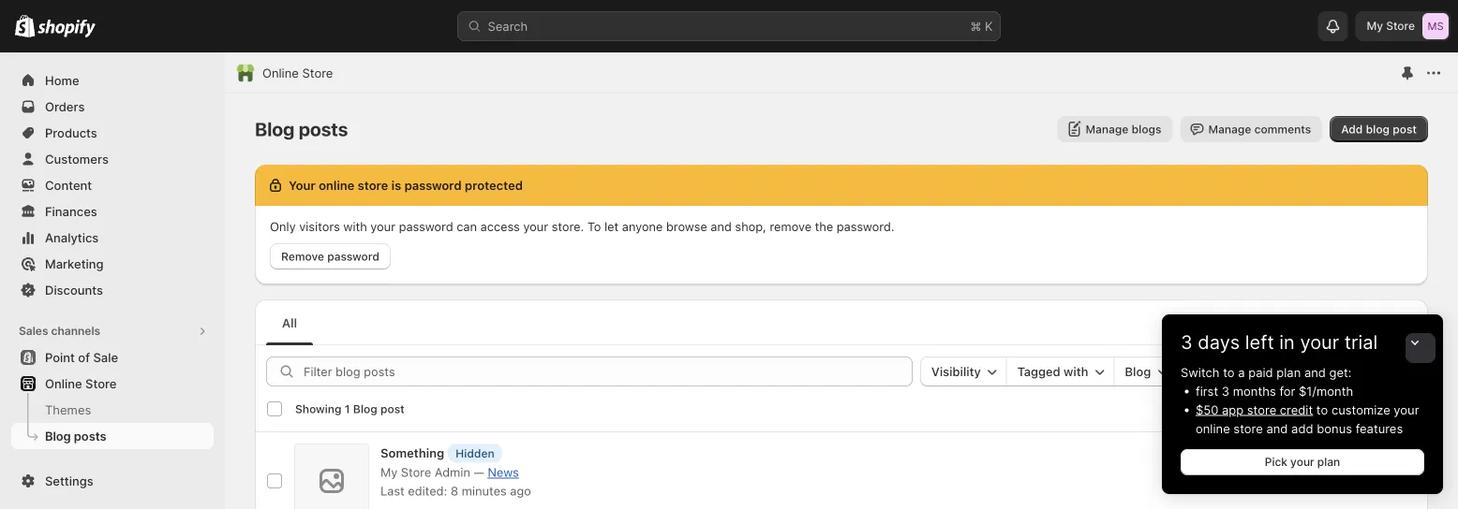 Task type: describe. For each thing, give the bounding box(es) containing it.
finances
[[45, 204, 97, 219]]

$50 app store credit link
[[1196, 403, 1313, 418]]

home link
[[11, 67, 214, 94]]

settings
[[45, 474, 93, 489]]

navigation link
[[11, 476, 214, 502]]

1 horizontal spatial 3
[[1222, 384, 1230, 399]]

paid
[[1249, 366, 1273, 380]]

navigation
[[45, 482, 106, 496]]

analytics
[[45, 231, 99, 245]]

days
[[1198, 331, 1240, 354]]

bonus
[[1317, 422, 1352, 436]]

0 vertical spatial store
[[1247, 403, 1277, 418]]

$1/month
[[1299, 384, 1354, 399]]

3 days left in your trial
[[1181, 331, 1378, 354]]

app
[[1222, 403, 1244, 418]]

settings link
[[11, 469, 214, 495]]

sales
[[19, 325, 48, 338]]

products link
[[11, 120, 214, 146]]

switch to a paid plan and get:
[[1181, 366, 1352, 380]]

finances link
[[11, 199, 214, 225]]

0 vertical spatial online store link
[[262, 64, 333, 82]]

discounts
[[45, 283, 103, 298]]

home
[[45, 73, 79, 88]]

add
[[1292, 422, 1314, 436]]

2 horizontal spatial store
[[1386, 19, 1415, 33]]

analytics link
[[11, 225, 214, 251]]

to customize your online store and add bonus features
[[1196, 403, 1419, 436]]

my
[[1367, 19, 1383, 33]]

1 horizontal spatial plan
[[1318, 456, 1340, 470]]

0 horizontal spatial online
[[45, 377, 82, 391]]

to inside to customize your online store and add bonus features
[[1317, 403, 1328, 418]]

sales channels button
[[11, 319, 214, 345]]

online
[[1196, 422, 1230, 436]]

3 days left in your trial element
[[1162, 364, 1443, 495]]

themes
[[45, 403, 91, 418]]

point of sale
[[45, 351, 118, 365]]

marketing
[[45, 257, 104, 271]]

credit
[[1280, 403, 1313, 418]]

switch
[[1181, 366, 1220, 380]]

customers link
[[11, 146, 214, 172]]

0 horizontal spatial to
[[1223, 366, 1235, 380]]

products
[[45, 126, 97, 140]]

left
[[1245, 331, 1274, 354]]

a
[[1238, 366, 1245, 380]]

pick your plan
[[1265, 456, 1340, 470]]

3 days left in your trial button
[[1162, 315, 1443, 354]]



Task type: locate. For each thing, give the bounding box(es) containing it.
k
[[985, 19, 993, 33]]

online down point
[[45, 377, 82, 391]]

your inside the 3 days left in your trial "dropdown button"
[[1300, 331, 1340, 354]]

and
[[1305, 366, 1326, 380], [1267, 422, 1288, 436]]

blog posts link
[[11, 424, 214, 450]]

1 horizontal spatial to
[[1317, 403, 1328, 418]]

store right online store icon
[[302, 66, 333, 80]]

⌘
[[971, 19, 982, 33]]

orders
[[45, 99, 85, 114]]

2 vertical spatial store
[[85, 377, 117, 391]]

content
[[45, 178, 92, 193]]

sales channels
[[19, 325, 100, 338]]

and left add
[[1267, 422, 1288, 436]]

0 horizontal spatial online store
[[45, 377, 117, 391]]

your up features
[[1394, 403, 1419, 418]]

store down "$50 app store credit"
[[1234, 422, 1263, 436]]

store
[[1247, 403, 1277, 418], [1234, 422, 1263, 436]]

$50
[[1196, 403, 1219, 418]]

to down '$1/month'
[[1317, 403, 1328, 418]]

store inside to customize your online store and add bonus features
[[1234, 422, 1263, 436]]

0 horizontal spatial 3
[[1181, 331, 1193, 354]]

blog
[[45, 429, 71, 444]]

3 inside "dropdown button"
[[1181, 331, 1193, 354]]

pick your plan link
[[1181, 450, 1425, 476]]

1 horizontal spatial store
[[302, 66, 333, 80]]

1 vertical spatial and
[[1267, 422, 1288, 436]]

to
[[1223, 366, 1235, 380], [1317, 403, 1328, 418]]

store down sale
[[85, 377, 117, 391]]

get:
[[1330, 366, 1352, 380]]

and up '$1/month'
[[1305, 366, 1326, 380]]

your right in on the bottom right of page
[[1300, 331, 1340, 354]]

for
[[1280, 384, 1296, 399]]

online store down the point of sale
[[45, 377, 117, 391]]

online store link
[[262, 64, 333, 82], [11, 371, 214, 397]]

months
[[1233, 384, 1276, 399]]

your
[[1300, 331, 1340, 354], [1394, 403, 1419, 418], [1291, 456, 1315, 470]]

0 horizontal spatial plan
[[1277, 366, 1301, 380]]

blog posts
[[45, 429, 106, 444]]

1 vertical spatial to
[[1317, 403, 1328, 418]]

channels
[[51, 325, 100, 338]]

1 vertical spatial store
[[1234, 422, 1263, 436]]

search
[[488, 19, 528, 33]]

1 vertical spatial plan
[[1318, 456, 1340, 470]]

point
[[45, 351, 75, 365]]

3 left days
[[1181, 331, 1193, 354]]

1 horizontal spatial online
[[262, 66, 299, 80]]

1 vertical spatial your
[[1394, 403, 1419, 418]]

plan up for
[[1277, 366, 1301, 380]]

store right my
[[1386, 19, 1415, 33]]

and for plan
[[1305, 366, 1326, 380]]

3 right first
[[1222, 384, 1230, 399]]

online
[[262, 66, 299, 80], [45, 377, 82, 391]]

your inside 'pick your plan' link
[[1291, 456, 1315, 470]]

posts
[[74, 429, 106, 444]]

0 vertical spatial online
[[262, 66, 299, 80]]

1 horizontal spatial online store link
[[262, 64, 333, 82]]

your right pick on the bottom right
[[1291, 456, 1315, 470]]

my store image
[[1423, 13, 1449, 39]]

0 vertical spatial store
[[1386, 19, 1415, 33]]

store down months
[[1247, 403, 1277, 418]]

sale
[[93, 351, 118, 365]]

⌘ k
[[971, 19, 993, 33]]

online store image
[[236, 64, 255, 82]]

trial
[[1345, 331, 1378, 354]]

customers
[[45, 152, 109, 166]]

online right online store icon
[[262, 66, 299, 80]]

1 horizontal spatial and
[[1305, 366, 1326, 380]]

marketing link
[[11, 251, 214, 277]]

store
[[1386, 19, 1415, 33], [302, 66, 333, 80], [85, 377, 117, 391]]

0 horizontal spatial store
[[85, 377, 117, 391]]

1 horizontal spatial shopify image
[[38, 19, 96, 38]]

online store right online store icon
[[262, 66, 333, 80]]

your inside to customize your online store and add bonus features
[[1394, 403, 1419, 418]]

1 vertical spatial online store
[[45, 377, 117, 391]]

customize
[[1332, 403, 1391, 418]]

pick
[[1265, 456, 1288, 470]]

my store
[[1367, 19, 1415, 33]]

$50 app store credit
[[1196, 403, 1313, 418]]

of
[[78, 351, 90, 365]]

and for store
[[1267, 422, 1288, 436]]

to left a
[[1223, 366, 1235, 380]]

features
[[1356, 422, 1403, 436]]

online store link right online store icon
[[262, 64, 333, 82]]

shopify image
[[15, 15, 35, 37], [38, 19, 96, 38]]

1 horizontal spatial online store
[[262, 66, 333, 80]]

1 vertical spatial online store link
[[11, 371, 214, 397]]

0 vertical spatial plan
[[1277, 366, 1301, 380]]

orders link
[[11, 94, 214, 120]]

online store
[[262, 66, 333, 80], [45, 377, 117, 391]]

point of sale button
[[0, 345, 225, 371]]

0 vertical spatial to
[[1223, 366, 1235, 380]]

themes link
[[11, 397, 214, 424]]

0 vertical spatial and
[[1305, 366, 1326, 380]]

plan down bonus
[[1318, 456, 1340, 470]]

1 vertical spatial store
[[302, 66, 333, 80]]

content link
[[11, 172, 214, 199]]

3
[[1181, 331, 1193, 354], [1222, 384, 1230, 399]]

1 vertical spatial online
[[45, 377, 82, 391]]

0 horizontal spatial online store link
[[11, 371, 214, 397]]

2 vertical spatial your
[[1291, 456, 1315, 470]]

plan
[[1277, 366, 1301, 380], [1318, 456, 1340, 470]]

first
[[1196, 384, 1219, 399]]

0 vertical spatial your
[[1300, 331, 1340, 354]]

0 vertical spatial 3
[[1181, 331, 1193, 354]]

1 vertical spatial 3
[[1222, 384, 1230, 399]]

online store link down sale
[[11, 371, 214, 397]]

0 horizontal spatial shopify image
[[15, 15, 35, 37]]

0 vertical spatial online store
[[262, 66, 333, 80]]

0 horizontal spatial and
[[1267, 422, 1288, 436]]

point of sale link
[[11, 345, 214, 371]]

in
[[1280, 331, 1295, 354]]

first 3 months for $1/month
[[1196, 384, 1354, 399]]

discounts link
[[11, 277, 214, 304]]

and inside to customize your online store and add bonus features
[[1267, 422, 1288, 436]]



Task type: vqa. For each thing, say whether or not it's contained in the screenshot.
top TO
yes



